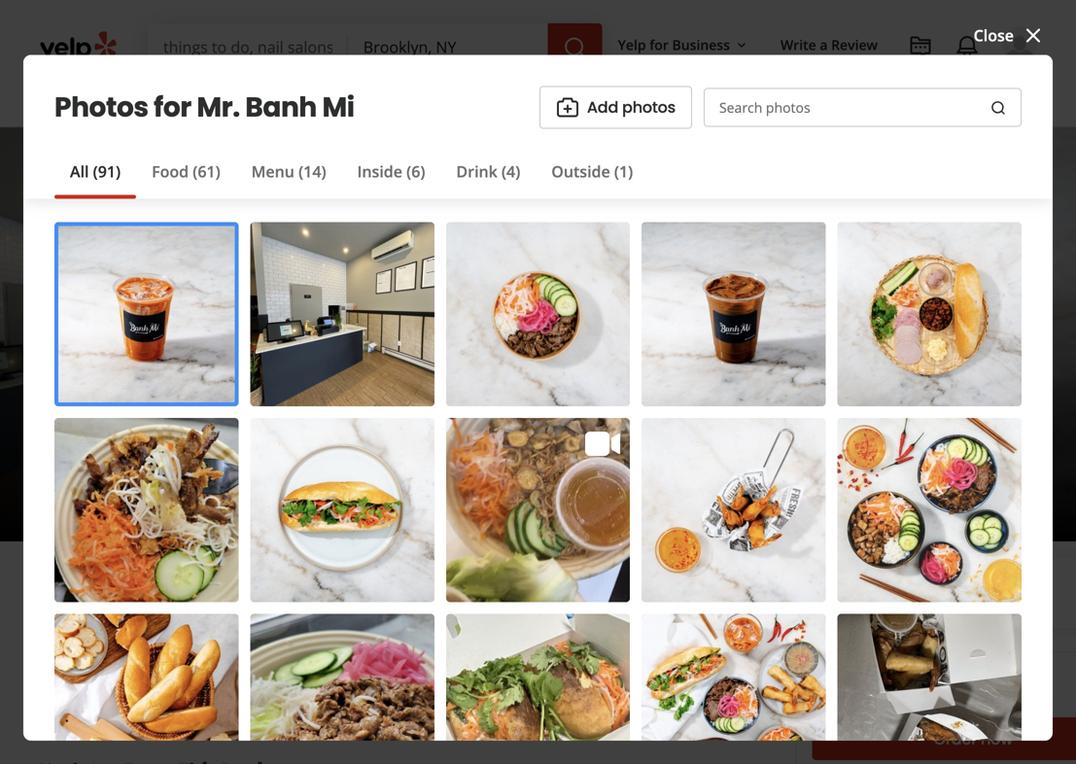 Task type: vqa. For each thing, say whether or not it's contained in the screenshot.
field
no



Task type: locate. For each thing, give the bounding box(es) containing it.
see hours link
[[239, 448, 312, 472]]

write for write a review
[[781, 35, 817, 54]]

add
[[587, 96, 619, 118], [265, 662, 296, 684]]

add inside the "add photo" link
[[265, 662, 296, 684]]

takeout available
[[885, 678, 1026, 700]]

for inside yelp for business button
[[650, 35, 669, 54]]

0 horizontal spatial a
[[129, 662, 140, 684]]

mi
[[322, 88, 355, 127], [395, 300, 450, 366]]

vietnamese
[[389, 416, 481, 437]]

food
[[152, 161, 189, 182]]

1 horizontal spatial for
[[650, 35, 669, 54]]

write a review
[[781, 35, 878, 54]]

search image up 'business categories' element
[[564, 36, 587, 59]]

hours.
[[558, 582, 604, 603]]

october
[[399, 582, 458, 603]]

0 vertical spatial closed
[[177, 448, 227, 469]]

1 vertical spatial see
[[852, 469, 881, 491]]

3
[[433, 480, 441, 498]]

save button
[[486, 652, 588, 694]]

photos
[[622, 96, 676, 118], [929, 469, 982, 491]]

1 horizontal spatial closed
[[177, 448, 227, 469]]

1 horizontal spatial 24 chevron down v2 image
[[631, 84, 654, 107]]

, left sandwiches
[[481, 416, 485, 437]]

business left is
[[243, 582, 306, 603]]

for right yelp
[[650, 35, 669, 54]]

sandwiches link
[[489, 416, 580, 437]]

0 horizontal spatial add
[[265, 662, 296, 684]]

for for business
[[650, 35, 669, 54]]

1 , from the left
[[381, 416, 385, 437]]

outside (1)
[[552, 161, 633, 182]]

closed
[[177, 448, 227, 469], [101, 582, 152, 603]]

1 vertical spatial closed
[[101, 582, 152, 603]]

closed right 24 exclamation v2 icon
[[101, 582, 152, 603]]

banh
[[245, 88, 317, 127], [261, 300, 385, 366]]

write right 24 star v2 image
[[86, 662, 126, 684]]

0 horizontal spatial for
[[154, 88, 191, 127]]

review
[[831, 35, 878, 54]]

restaurants
[[163, 86, 239, 105]]

1 vertical spatial business
[[243, 582, 306, 603]]

all (91)
[[70, 161, 121, 182]]

(4)
[[502, 161, 520, 182]]

mr.
[[197, 88, 240, 127], [177, 300, 252, 366]]

1 vertical spatial search image
[[991, 100, 1006, 116]]

see left hours on the bottom left
[[247, 451, 267, 467]]

, right &
[[381, 416, 385, 437]]

business right by
[[290, 480, 349, 498]]

a for review
[[129, 662, 140, 684]]

hours
[[270, 451, 303, 467]]

add photo
[[265, 662, 345, 684]]

tab list
[[54, 160, 649, 199]]

0 horizontal spatial search image
[[564, 36, 587, 59]]

share button
[[369, 652, 478, 694]]

1 vertical spatial add
[[265, 662, 296, 684]]

24 close v2 image
[[1022, 24, 1045, 47]]

0 vertical spatial mr.
[[197, 88, 240, 127]]

user actions element
[[602, 24, 1065, 144]]

1 horizontal spatial add
[[587, 96, 619, 118]]

add photos link
[[540, 86, 692, 129]]

1 horizontal spatial see
[[852, 469, 881, 491]]

see
[[247, 451, 267, 467], [852, 469, 881, 491]]

0 vertical spatial see
[[247, 451, 267, 467]]

write
[[781, 35, 817, 54], [86, 662, 126, 684]]

1 horizontal spatial photos
[[929, 469, 982, 491]]

0 vertical spatial for
[[650, 35, 669, 54]]

1 horizontal spatial write
[[781, 35, 817, 54]]

home services link
[[282, 70, 434, 126]]

food (61)
[[152, 161, 220, 182]]

16 chevron down v2 image
[[734, 38, 750, 53]]

add photos
[[587, 96, 676, 118]]

yelp for business button
[[610, 27, 757, 62]]

mi up '(14)'
[[322, 88, 355, 127]]

1 vertical spatial write
[[86, 662, 126, 684]]

0 horizontal spatial closed
[[101, 582, 152, 603]]

1 vertical spatial for
[[154, 88, 191, 127]]

0 horizontal spatial write
[[86, 662, 126, 684]]

1 horizontal spatial a
[[820, 35, 828, 54]]

0 vertical spatial business
[[290, 480, 349, 498]]

2 24 chevron down v2 image from the left
[[631, 84, 654, 107]]

close
[[974, 25, 1014, 46]]

search image down close
[[991, 100, 1006, 116]]

24 camera v2 image
[[233, 661, 257, 685]]

all
[[884, 469, 903, 491]]

photo of mr. banh mi - brooklyn, ny, us. clean storefront image
[[0, 127, 248, 542]]

0 horizontal spatial 24 chevron down v2 image
[[539, 84, 562, 107]]

0 vertical spatial add
[[587, 96, 619, 118]]

24 share v2 image
[[386, 661, 409, 685]]

1 horizontal spatial mi
[[395, 300, 450, 366]]

add inside add photos link
[[587, 96, 619, 118]]

add for add photos
[[587, 96, 619, 118]]

0 vertical spatial search image
[[564, 36, 587, 59]]

24 chevron down v2 image left more
[[539, 84, 562, 107]]

closed inside error alert
[[101, 582, 152, 603]]

0 vertical spatial write
[[781, 35, 817, 54]]

see left all
[[852, 469, 881, 491]]

24 chevron down v2 image right more
[[631, 84, 654, 107]]

24 add v2 image
[[612, 661, 636, 685]]

business
[[290, 480, 349, 498], [243, 582, 306, 603]]

reviews)
[[413, 373, 475, 394]]

1 horizontal spatial ,
[[481, 416, 485, 437]]

1 horizontal spatial search image
[[991, 100, 1006, 116]]

24 chevron down v2 image
[[539, 84, 562, 107], [631, 84, 654, 107]]

for
[[650, 35, 669, 54], [154, 88, 191, 127]]

mi up 4.6 (44 reviews)
[[395, 300, 450, 366]]

months
[[444, 480, 497, 498]]

4.6
[[360, 373, 382, 394]]

see hours
[[247, 451, 303, 467]]

takeout
[[885, 678, 949, 700]]

for for mr.
[[154, 88, 191, 127]]

error alert
[[39, 557, 1076, 628]]

1 vertical spatial mi
[[395, 300, 450, 366]]

(44 reviews) link
[[386, 373, 475, 394]]

close button
[[974, 23, 1045, 47]]

write inside "user actions" element
[[781, 35, 817, 54]]

search image
[[564, 36, 587, 59], [991, 100, 1006, 116]]

a
[[820, 35, 828, 54], [129, 662, 140, 684]]

banh up menu (14)
[[245, 88, 317, 127]]

16 claim filled v2 image
[[177, 419, 193, 435]]

all
[[70, 161, 89, 182]]

mr. left 24 chevron down v2 image at left top
[[197, 88, 240, 127]]

home services
[[298, 86, 391, 105]]

24 exclamation v2 image
[[62, 581, 86, 604]]

1 vertical spatial a
[[129, 662, 140, 684]]

closed down 16 claim filled v2 image
[[177, 448, 227, 469]]

None search field
[[148, 23, 606, 70]]

1 vertical spatial photos
[[929, 469, 982, 491]]

Search photos text field
[[704, 88, 1022, 127]]

claimed
[[197, 416, 258, 437]]

0 vertical spatial mi
[[322, 88, 355, 127]]

write left review
[[781, 35, 817, 54]]

92
[[906, 469, 925, 491]]

banh up 4.6
[[261, 300, 385, 366]]

,
[[381, 416, 385, 437], [481, 416, 485, 437]]

1 vertical spatial banh
[[261, 300, 385, 366]]

0 vertical spatial photos
[[622, 96, 676, 118]]

special
[[503, 582, 554, 603]]

save
[[534, 662, 571, 684]]

0 vertical spatial a
[[820, 35, 828, 54]]

for up food
[[154, 88, 191, 127]]

24 save outline v2 image
[[503, 661, 526, 685]]

photo of mr. banh mi - brooklyn, ny, us. iced vietnamese coffee image
[[662, 127, 1076, 542]]

business
[[672, 35, 730, 54]]

mr. up 4.6 star rating image
[[177, 300, 252, 366]]

0 horizontal spatial ,
[[381, 416, 385, 437]]

0 horizontal spatial see
[[247, 451, 267, 467]]



Task type: describe. For each thing, give the bounding box(es) containing it.
photos for mr. banh mi
[[54, 88, 355, 127]]

(6)
[[407, 161, 425, 182]]

more link
[[578, 70, 670, 126]]

now
[[981, 728, 1013, 750]]

today.
[[156, 582, 205, 603]]

yelp for business
[[618, 35, 730, 54]]

0 horizontal spatial photos
[[622, 96, 676, 118]]

photo of mr. banh mi - brooklyn, ny, us. bulgogi beef rice bowl image
[[248, 127, 662, 542]]

inside
[[357, 161, 403, 182]]

order
[[934, 728, 977, 750]]

is
[[310, 582, 322, 603]]

outside
[[552, 161, 610, 182]]

write a review
[[86, 662, 194, 684]]

(1)
[[614, 161, 633, 182]]

coffee & tea link
[[283, 416, 381, 437]]

follow
[[643, 662, 691, 684]]

see for see hours
[[247, 451, 267, 467]]

see all 92 photos
[[852, 469, 982, 491]]

menu (14)
[[252, 161, 326, 182]]

more
[[593, 86, 627, 105]]

mr. banh mi
[[177, 300, 450, 366]]

0 horizontal spatial mi
[[322, 88, 355, 127]]

write a review link
[[773, 27, 886, 62]]

home
[[298, 86, 336, 105]]

follow button
[[596, 652, 708, 694]]

add for add photo
[[265, 662, 296, 684]]

24 chevron down v2 image inside more link
[[631, 84, 654, 107]]

see all 92 photos link
[[820, 456, 1014, 503]]

closed
[[326, 582, 372, 603]]

(91)
[[93, 161, 121, 182]]

coffee
[[283, 416, 333, 437]]

24 chevron down v2 image
[[243, 84, 267, 107]]

1 24 chevron down v2 image from the left
[[539, 84, 562, 107]]

share
[[417, 662, 462, 684]]

services
[[340, 86, 391, 105]]

notifications image
[[956, 35, 979, 58]]

closed for closed today. this business is closed on october 10th, special hours.
[[101, 582, 152, 603]]

coffee & tea , vietnamese , sandwiches
[[283, 416, 580, 437]]

add photo link
[[217, 652, 362, 694]]

on
[[376, 582, 395, 603]]

closed for closed
[[177, 448, 227, 469]]

0 vertical spatial banh
[[245, 88, 317, 127]]

4.6 star rating image
[[177, 369, 348, 400]]

drink (4)
[[456, 161, 520, 182]]

4.6 (44 reviews)
[[360, 373, 475, 394]]

2 , from the left
[[481, 416, 485, 437]]

order now
[[934, 728, 1013, 750]]

yelp
[[618, 35, 646, 54]]

inside (6)
[[357, 161, 425, 182]]

&
[[337, 416, 349, 437]]

review
[[144, 662, 194, 684]]

available
[[952, 678, 1026, 700]]

restaurants link
[[148, 70, 282, 126]]

business inside error alert
[[243, 582, 306, 603]]

projects image
[[909, 35, 933, 58]]

(61)
[[193, 161, 220, 182]]

owner
[[352, 480, 396, 498]]

by
[[270, 480, 286, 498]]

sandwiches
[[489, 416, 580, 437]]

write a review link
[[39, 652, 209, 694]]

menu
[[252, 161, 295, 182]]

vietnamese link
[[389, 416, 481, 437]]

10th,
[[462, 582, 499, 603]]

tea
[[353, 416, 381, 437]]

drink
[[456, 161, 498, 182]]

business categories element
[[148, 70, 1038, 126]]

updated by business owner over 3 months ago
[[208, 480, 525, 498]]

updated
[[208, 480, 266, 498]]

order now link
[[813, 718, 1076, 760]]

see for see all 92 photos
[[852, 469, 881, 491]]

closed today. this business is closed on october 10th, special hours.
[[101, 582, 604, 603]]

this
[[209, 582, 239, 603]]

tab list containing all (91)
[[54, 160, 649, 199]]

(44
[[386, 373, 409, 394]]

1 vertical spatial mr.
[[177, 300, 252, 366]]

over
[[399, 480, 430, 498]]

photos
[[54, 88, 148, 127]]

(14)
[[299, 161, 326, 182]]

ago
[[500, 480, 525, 498]]

a for review
[[820, 35, 828, 54]]

24 star v2 image
[[54, 661, 78, 685]]

photo
[[300, 662, 345, 684]]

write for write a review
[[86, 662, 126, 684]]

24 add photo v2 image
[[556, 96, 579, 119]]



